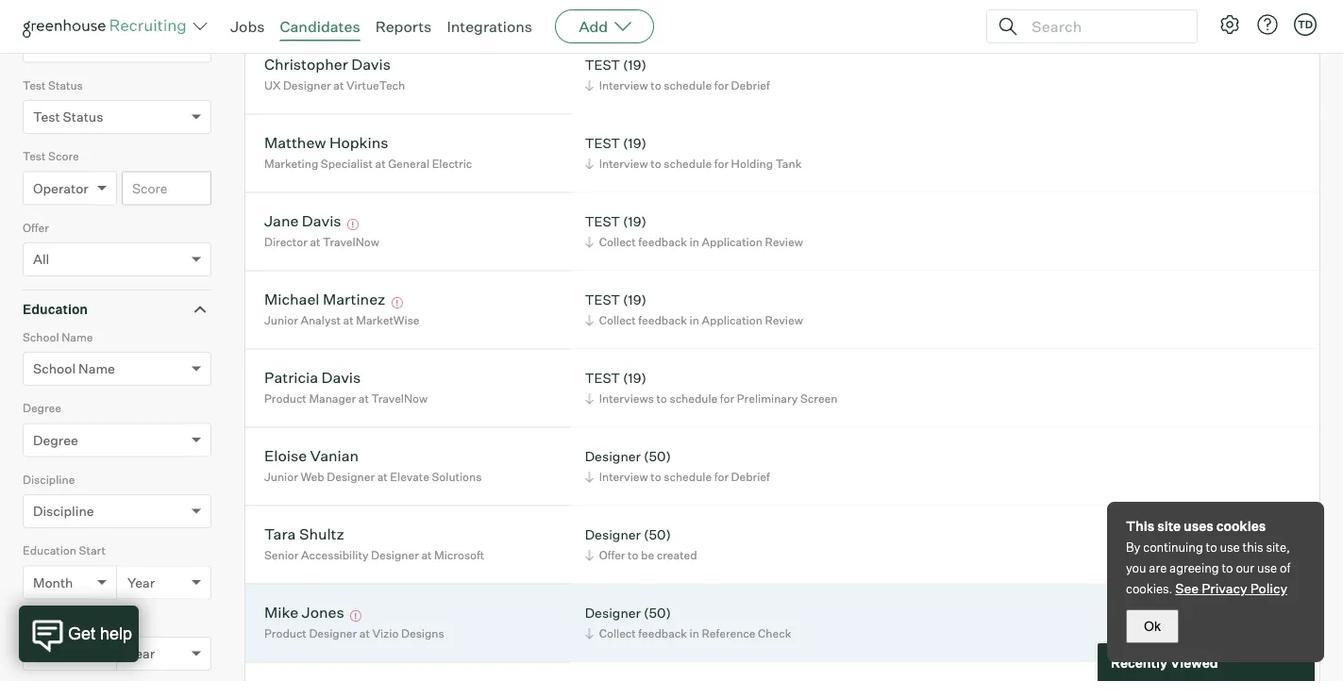 Task type: vqa. For each thing, say whether or not it's contained in the screenshot.


Task type: describe. For each thing, give the bounding box(es) containing it.
status for all
[[84, 7, 118, 21]]

availability status
[[23, 7, 118, 21]]

1 junior from the top
[[264, 314, 298, 328]]

designer (50) interview to schedule for debrief
[[585, 448, 770, 484]]

to for designer (50) offer to be created
[[628, 549, 639, 563]]

select
[[1162, 604, 1201, 621]]

at down "martinez" at the left top
[[343, 314, 354, 328]]

marketing specialist at oracle
[[264, 0, 423, 14]]

solutions
[[432, 470, 482, 484]]

uses
[[1184, 518, 1214, 535]]

microsoft
[[434, 549, 484, 563]]

test (19) interviews to schedule for preliminary screen
[[585, 370, 838, 406]]

operator
[[33, 180, 88, 197]]

0 vertical spatial school
[[23, 330, 59, 344]]

home
[[627, 0, 659, 14]]

td button
[[1290, 9, 1320, 40]]

holding
[[731, 157, 773, 171]]

3 test from the top
[[585, 213, 620, 230]]

interview for christopher davis
[[599, 78, 648, 93]]

tank
[[776, 157, 802, 171]]

virtuetech
[[346, 78, 405, 93]]

collect feedback in application review link for jane davis
[[582, 233, 808, 251]]

education for education start
[[23, 544, 76, 558]]

at left oracle
[[375, 0, 386, 14]]

take home test to be sent
[[599, 0, 739, 14]]

davis for jane
[[302, 212, 341, 230]]

interview inside select interview kit send email
[[1204, 604, 1261, 621]]

(50) for eloise vanian
[[644, 448, 671, 465]]

designer (50) offer to be created
[[585, 526, 697, 563]]

at inside eloise vanian junior web designer at elevate solutions
[[377, 470, 388, 484]]

marketing inside matthew hopkins marketing specialist at general electric
[[264, 157, 318, 171]]

year for education start
[[127, 575, 155, 591]]

senior
[[264, 549, 299, 563]]

discipline element
[[23, 471, 211, 542]]

jobs link
[[230, 17, 265, 36]]

(19) for matthew hopkins
[[623, 135, 646, 151]]

this
[[1243, 540, 1263, 555]]

martinez
[[323, 290, 385, 309]]

site,
[[1266, 540, 1290, 555]]

year for education end
[[127, 646, 155, 662]]

select interview kit link
[[1162, 603, 1282, 622]]

test inside 'link'
[[661, 0, 685, 14]]

junior inside eloise vanian junior web designer at elevate solutions
[[264, 470, 298, 484]]

td
[[1298, 18, 1313, 31]]

jane davis link
[[264, 212, 341, 233]]

education for education end
[[23, 615, 76, 629]]

send email link
[[1162, 625, 1282, 644]]

reference
[[702, 627, 756, 641]]

designs
[[401, 627, 444, 641]]

elevate
[[390, 470, 429, 484]]

davis for christopher
[[351, 55, 391, 74]]

0 vertical spatial discipline
[[23, 473, 75, 487]]

privacy
[[1202, 580, 1247, 597]]

interview to schedule for debrief link for davis
[[582, 77, 775, 95]]

hopkins
[[329, 133, 388, 152]]

(50) inside designer (50) collect feedback in reference check
[[644, 605, 671, 621]]

offer inside designer (50) offer to be created
[[599, 549, 625, 563]]

mike jones has been in reference check for more than 10 days image
[[348, 611, 364, 622]]

in for jane davis
[[690, 235, 699, 249]]

continuing
[[1143, 540, 1203, 555]]

matthew hopkins link
[[264, 133, 388, 155]]

christopher davis ux designer at virtuetech
[[264, 55, 405, 93]]

0 vertical spatial use
[[1220, 540, 1240, 555]]

schedule for christopher davis
[[664, 78, 712, 93]]

jane davis
[[264, 212, 341, 230]]

of
[[1280, 561, 1291, 576]]

reports link
[[375, 17, 432, 36]]

email
[[1197, 626, 1232, 643]]

designer inside designer (50) interview to schedule for debrief
[[585, 448, 641, 465]]

in inside designer (50) collect feedback in reference check
[[690, 627, 699, 641]]

cookies
[[1216, 518, 1266, 535]]

michael
[[264, 290, 319, 309]]

0 vertical spatial test status
[[23, 78, 83, 92]]

configure image
[[1219, 13, 1241, 36]]

patricia
[[264, 368, 318, 387]]

debrief for eloise vanian
[[731, 470, 770, 484]]

test (19) interview to schedule for holding tank
[[585, 135, 802, 171]]

to for test (19) interview to schedule for debrief
[[651, 78, 661, 93]]

designer inside eloise vanian junior web designer at elevate solutions
[[327, 470, 375, 484]]

offer to be created link
[[582, 547, 702, 565]]

feedback for michael martinez
[[638, 314, 687, 328]]

1 vertical spatial degree
[[33, 432, 78, 449]]

vizio
[[372, 627, 399, 641]]

screen
[[800, 392, 838, 406]]

sent
[[716, 0, 739, 14]]

test for christopher davis
[[585, 56, 620, 73]]

product designer at vizio designs
[[264, 627, 444, 641]]

schedule for patricia davis
[[670, 392, 718, 406]]

greenhouse recruiting image
[[23, 15, 193, 38]]

ux
[[264, 78, 281, 93]]

add
[[579, 17, 608, 36]]

oracle
[[388, 0, 423, 14]]

1 vertical spatial test status
[[33, 109, 103, 125]]

1 vertical spatial school
[[33, 361, 76, 377]]

feedback inside designer (50) collect feedback in reference check
[[638, 627, 687, 641]]

all for offer
[[33, 251, 49, 268]]

web
[[301, 470, 324, 484]]

2 vertical spatial status
[[63, 109, 103, 125]]

(19) for christopher davis
[[623, 56, 646, 73]]

candidates
[[280, 17, 360, 36]]

application for jane davis
[[702, 235, 763, 249]]

tara shultz link
[[264, 525, 344, 547]]

interview for matthew hopkins
[[599, 157, 648, 171]]

3 (19) from the top
[[623, 213, 646, 230]]

at inside christopher davis ux designer at virtuetech
[[333, 78, 344, 93]]

jane davis has been in application review for more than 5 days image
[[345, 219, 362, 230]]

month for end
[[33, 646, 73, 662]]

education start
[[23, 544, 106, 558]]

4 test from the top
[[585, 291, 620, 308]]

take home test to be sent link
[[582, 0, 744, 16]]

test for matthew hopkins
[[585, 135, 620, 151]]

agreeing
[[1170, 561, 1219, 576]]

eloise vanian junior web designer at elevate solutions
[[264, 447, 482, 484]]

status for test status
[[48, 78, 83, 92]]

test status element
[[23, 76, 211, 147]]

by continuing to use this site, you are agreeing to our use of cookies.
[[1126, 540, 1291, 597]]

test score
[[23, 149, 79, 163]]

shultz
[[299, 525, 344, 544]]

general
[[388, 157, 429, 171]]

(50) for tara shultz
[[644, 526, 671, 543]]

in for michael martinez
[[690, 314, 699, 328]]

electric
[[432, 157, 472, 171]]

director at travelnow
[[264, 235, 379, 249]]

by
[[1126, 540, 1141, 555]]

collect inside designer (50) collect feedback in reference check
[[599, 627, 636, 641]]

1 vertical spatial school name
[[33, 361, 115, 377]]

education for education
[[23, 301, 88, 318]]

interviews to schedule for preliminary screen link
[[582, 390, 842, 408]]

designer inside designer (50) collect feedback in reference check
[[585, 605, 641, 621]]

feedback for jane davis
[[638, 235, 687, 249]]

reports
[[375, 17, 432, 36]]



Task type: locate. For each thing, give the bounding box(es) containing it.
debrief down preliminary
[[731, 470, 770, 484]]

feedback up test (19) interviews to schedule for preliminary screen
[[638, 314, 687, 328]]

1 vertical spatial education
[[23, 544, 76, 558]]

availability status element
[[23, 5, 211, 76]]

schedule inside designer (50) interview to schedule for debrief
[[664, 470, 712, 484]]

integrations link
[[447, 17, 532, 36]]

debrief up 'holding'
[[731, 78, 770, 93]]

to inside test (19) interview to schedule for debrief
[[651, 78, 661, 93]]

marketing
[[264, 0, 318, 14], [264, 157, 318, 171]]

0 vertical spatial travelnow
[[323, 235, 379, 249]]

debrief
[[731, 78, 770, 93], [731, 470, 770, 484]]

0 vertical spatial be
[[700, 0, 714, 14]]

matthew
[[264, 133, 326, 152]]

0 vertical spatial davis
[[351, 55, 391, 74]]

for left 'holding'
[[714, 157, 729, 171]]

designer
[[283, 78, 331, 93], [585, 448, 641, 465], [327, 470, 375, 484], [585, 526, 641, 543], [371, 549, 419, 563], [585, 605, 641, 621], [309, 627, 357, 641]]

1 vertical spatial discipline
[[33, 503, 94, 520]]

0 vertical spatial in
[[690, 235, 699, 249]]

all down "operator"
[[33, 251, 49, 268]]

designer up offer to be created 'link'
[[585, 526, 641, 543]]

1 vertical spatial review
[[765, 314, 803, 328]]

see privacy policy link
[[1175, 580, 1288, 597]]

(50) down interviews
[[644, 448, 671, 465]]

test inside test (19) interview to schedule for debrief
[[585, 56, 620, 73]]

discipline
[[23, 473, 75, 487], [33, 503, 94, 520]]

2 vertical spatial feedback
[[638, 627, 687, 641]]

see privacy policy
[[1175, 580, 1288, 597]]

education up school name element
[[23, 301, 88, 318]]

1 specialist from the top
[[321, 0, 373, 14]]

integrations
[[447, 17, 532, 36]]

1 vertical spatial specialist
[[321, 157, 373, 171]]

michael martinez has been in application review for more than 5 days image
[[389, 297, 406, 309]]

for down "interviews to schedule for preliminary screen" link
[[714, 470, 729, 484]]

application down 'holding'
[[702, 235, 763, 249]]

cookies.
[[1126, 581, 1173, 597]]

1 vertical spatial offer
[[599, 549, 625, 563]]

davis inside christopher davis ux designer at virtuetech
[[351, 55, 391, 74]]

kit
[[1264, 604, 1282, 621]]

school name
[[23, 330, 93, 344], [33, 361, 115, 377]]

test inside test (19) interviews to schedule for preliminary screen
[[585, 370, 620, 386]]

to for designer (50) interview to schedule for debrief
[[651, 470, 661, 484]]

jane
[[264, 212, 299, 230]]

0 vertical spatial debrief
[[731, 78, 770, 93]]

select interview kit send email
[[1162, 604, 1282, 643]]

for inside test (19) interview to schedule for debrief
[[714, 78, 729, 93]]

0 vertical spatial marketing
[[264, 0, 318, 14]]

(19) inside test (19) interviews to schedule for preliminary screen
[[623, 370, 646, 386]]

davis for patricia
[[321, 368, 361, 387]]

be for (50)
[[641, 549, 654, 563]]

month down the education start
[[33, 575, 73, 591]]

designer down interviews
[[585, 448, 641, 465]]

2 vertical spatial (50)
[[644, 605, 671, 621]]

(50)
[[644, 448, 671, 465], [644, 526, 671, 543], [644, 605, 671, 621]]

patricia davis link
[[264, 368, 361, 390]]

2 collect from the top
[[599, 314, 636, 328]]

designer inside designer (50) offer to be created
[[585, 526, 641, 543]]

school
[[23, 330, 59, 344], [33, 361, 76, 377]]

1 month from the top
[[33, 575, 73, 591]]

(19) inside test (19) interview to schedule for debrief
[[623, 56, 646, 73]]

you
[[1126, 561, 1146, 576]]

are
[[1149, 561, 1167, 576]]

2 test (19) collect feedback in application review from the top
[[585, 291, 803, 328]]

2 application from the top
[[702, 314, 763, 328]]

5 test from the top
[[585, 370, 620, 386]]

this site uses cookies
[[1126, 518, 1266, 535]]

3 (50) from the top
[[644, 605, 671, 621]]

0 vertical spatial degree
[[23, 401, 61, 415]]

1 year from the top
[[127, 575, 155, 591]]

use
[[1220, 540, 1240, 555], [1257, 561, 1277, 576]]

test for patricia davis
[[585, 370, 620, 386]]

specialist down hopkins at top
[[321, 157, 373, 171]]

debrief inside test (19) interview to schedule for debrief
[[731, 78, 770, 93]]

schedule left 'holding'
[[664, 157, 712, 171]]

5 (19) from the top
[[623, 370, 646, 386]]

collect feedback in application review link
[[582, 233, 808, 251], [582, 312, 808, 330]]

policy
[[1250, 580, 1288, 597]]

product down patricia
[[264, 392, 307, 406]]

test
[[661, 0, 685, 14], [23, 78, 46, 92], [33, 109, 60, 125], [23, 149, 46, 163]]

designer down vanian
[[327, 470, 375, 484]]

tara shultz senior accessibility designer at microsoft
[[264, 525, 484, 563]]

debrief for christopher davis
[[731, 78, 770, 93]]

vanian
[[310, 447, 359, 465]]

davis up the virtuetech
[[351, 55, 391, 74]]

schedule inside test (19) interview to schedule for debrief
[[664, 78, 712, 93]]

3 education from the top
[[23, 615, 76, 629]]

interview for eloise vanian
[[599, 470, 648, 484]]

product down mike
[[264, 627, 307, 641]]

2 all from the top
[[33, 251, 49, 268]]

0 vertical spatial test (19) collect feedback in application review
[[585, 213, 803, 249]]

score
[[48, 149, 79, 163]]

2 vertical spatial collect
[[599, 627, 636, 641]]

michael martinez link
[[264, 290, 385, 312]]

status inside availability status element
[[84, 7, 118, 21]]

interview inside test (19) interview to schedule for holding tank
[[599, 157, 648, 171]]

0 vertical spatial application
[[702, 235, 763, 249]]

all down availability
[[33, 37, 49, 54]]

junior
[[264, 314, 298, 328], [264, 470, 298, 484]]

offer down "operator"
[[23, 221, 49, 235]]

0 vertical spatial specialist
[[321, 0, 373, 14]]

at left the elevate
[[377, 470, 388, 484]]

ok button
[[1126, 610, 1179, 644]]

for
[[714, 78, 729, 93], [714, 157, 729, 171], [720, 392, 735, 406], [714, 470, 729, 484]]

1 marketing from the top
[[264, 0, 318, 14]]

1 vertical spatial (50)
[[644, 526, 671, 543]]

1 vertical spatial use
[[1257, 561, 1277, 576]]

status right availability
[[84, 7, 118, 21]]

0 vertical spatial feedback
[[638, 235, 687, 249]]

end
[[79, 615, 100, 629]]

michael martinez
[[264, 290, 385, 309]]

davis
[[351, 55, 391, 74], [302, 212, 341, 230], [321, 368, 361, 387]]

4 (19) from the top
[[623, 291, 646, 308]]

at inside the tara shultz senior accessibility designer at microsoft
[[421, 549, 432, 563]]

site
[[1157, 518, 1181, 535]]

review up preliminary
[[765, 314, 803, 328]]

offer element
[[23, 219, 211, 290]]

1 debrief from the top
[[731, 78, 770, 93]]

2 test from the top
[[585, 135, 620, 151]]

at
[[375, 0, 386, 14], [333, 78, 344, 93], [375, 157, 386, 171], [310, 235, 320, 249], [343, 314, 354, 328], [358, 392, 369, 406], [377, 470, 388, 484], [421, 549, 432, 563], [359, 627, 370, 641]]

2 vertical spatial in
[[690, 627, 699, 641]]

collect feedback in reference check link
[[582, 625, 796, 643]]

at left general
[[375, 157, 386, 171]]

for left preliminary
[[720, 392, 735, 406]]

1 collect from the top
[[599, 235, 636, 249]]

to inside 'link'
[[687, 0, 698, 14]]

for inside designer (50) interview to schedule for debrief
[[714, 470, 729, 484]]

status up score
[[63, 109, 103, 125]]

all inside availability status element
[[33, 37, 49, 54]]

to down test (19) interview to schedule for debrief
[[651, 157, 661, 171]]

1 (19) from the top
[[623, 56, 646, 73]]

application for michael martinez
[[702, 314, 763, 328]]

in
[[690, 235, 699, 249], [690, 314, 699, 328], [690, 627, 699, 641]]

feedback down interview to schedule for holding tank link
[[638, 235, 687, 249]]

be inside 'link'
[[700, 0, 714, 14]]

1 application from the top
[[702, 235, 763, 249]]

1 vertical spatial travelnow
[[371, 392, 428, 406]]

0 vertical spatial education
[[23, 301, 88, 318]]

schedule inside test (19) interviews to schedule for preliminary screen
[[670, 392, 718, 406]]

analyst
[[301, 314, 341, 328]]

to for test (19) interviews to schedule for preliminary screen
[[656, 392, 667, 406]]

designer inside the tara shultz senior accessibility designer at microsoft
[[371, 549, 419, 563]]

collect feedback in application review link for michael martinez
[[582, 312, 808, 330]]

(50) up offer to be created 'link'
[[644, 526, 671, 543]]

month down the education end
[[33, 646, 73, 662]]

education left end
[[23, 615, 76, 629]]

at down 'mike jones has been in reference check for more than 10 days' image
[[359, 627, 370, 641]]

1 vertical spatial name
[[78, 361, 115, 377]]

at down jane davis link
[[310, 235, 320, 249]]

to right interviews
[[656, 392, 667, 406]]

test inside test (19) interview to schedule for holding tank
[[585, 135, 620, 151]]

1 vertical spatial davis
[[302, 212, 341, 230]]

offer left created
[[599, 549, 625, 563]]

year
[[127, 575, 155, 591], [127, 646, 155, 662]]

1 in from the top
[[690, 235, 699, 249]]

0 vertical spatial junior
[[264, 314, 298, 328]]

to for test (19) interview to schedule for holding tank
[[651, 157, 661, 171]]

schedule up test (19) interview to schedule for holding tank
[[664, 78, 712, 93]]

davis up director at travelnow in the left of the page
[[302, 212, 341, 230]]

2 (19) from the top
[[623, 135, 646, 151]]

1 vertical spatial junior
[[264, 470, 298, 484]]

check
[[758, 627, 791, 641]]

schedule for matthew hopkins
[[664, 157, 712, 171]]

specialist up candidates
[[321, 0, 373, 14]]

schedule right interviews
[[670, 392, 718, 406]]

junior down eloise
[[264, 470, 298, 484]]

2 in from the top
[[690, 314, 699, 328]]

collect for jane davis
[[599, 235, 636, 249]]

0 vertical spatial review
[[765, 235, 803, 249]]

1 interview to schedule for debrief link from the top
[[582, 77, 775, 95]]

2 year from the top
[[127, 646, 155, 662]]

specialist inside matthew hopkins marketing specialist at general electric
[[321, 157, 373, 171]]

be for home
[[700, 0, 714, 14]]

to up test (19) interview to schedule for holding tank
[[651, 78, 661, 93]]

Score number field
[[122, 171, 211, 205]]

accessibility
[[301, 549, 369, 563]]

(50) up collect feedback in reference check link
[[644, 605, 671, 621]]

0 vertical spatial all
[[33, 37, 49, 54]]

1 vertical spatial application
[[702, 314, 763, 328]]

to for take home test to be sent
[[687, 0, 698, 14]]

to
[[687, 0, 698, 14], [651, 78, 661, 93], [651, 157, 661, 171], [656, 392, 667, 406], [651, 470, 661, 484], [1206, 540, 1217, 555], [628, 549, 639, 563], [1222, 561, 1233, 576]]

1 vertical spatial feedback
[[638, 314, 687, 328]]

1 test (19) collect feedback in application review from the top
[[585, 213, 803, 249]]

2 collect feedback in application review link from the top
[[582, 312, 808, 330]]

2 debrief from the top
[[731, 470, 770, 484]]

in down interview to schedule for holding tank link
[[690, 235, 699, 249]]

3 feedback from the top
[[638, 627, 687, 641]]

interview to schedule for holding tank link
[[582, 155, 806, 173]]

0 vertical spatial product
[[264, 392, 307, 406]]

mike
[[264, 603, 298, 622]]

school name element
[[23, 328, 211, 399]]

1 vertical spatial status
[[48, 78, 83, 92]]

in left reference at the right
[[690, 627, 699, 641]]

1 vertical spatial product
[[264, 627, 307, 641]]

marketing down matthew
[[264, 157, 318, 171]]

1 horizontal spatial be
[[700, 0, 714, 14]]

for for eloise vanian
[[714, 470, 729, 484]]

marketwise
[[356, 314, 420, 328]]

designer down jones
[[309, 627, 357, 641]]

1 horizontal spatial offer
[[599, 549, 625, 563]]

at inside patricia davis product manager at travelnow
[[358, 392, 369, 406]]

status
[[84, 7, 118, 21], [48, 78, 83, 92], [63, 109, 103, 125]]

send
[[1162, 626, 1194, 643]]

davis up manager
[[321, 368, 361, 387]]

test (19) collect feedback in application review up test (19) interviews to schedule for preliminary screen
[[585, 291, 803, 328]]

use left this at the right of the page
[[1220, 540, 1240, 555]]

2 specialist from the top
[[321, 157, 373, 171]]

review down tank
[[765, 235, 803, 249]]

to inside designer (50) offer to be created
[[628, 549, 639, 563]]

review for jane davis
[[765, 235, 803, 249]]

0 vertical spatial (50)
[[644, 448, 671, 465]]

1 vertical spatial be
[[641, 549, 654, 563]]

viewed
[[1170, 654, 1218, 671]]

name down offer element
[[62, 330, 93, 344]]

travelnow
[[323, 235, 379, 249], [371, 392, 428, 406]]

at inside matthew hopkins marketing specialist at general electric
[[375, 157, 386, 171]]

interview inside test (19) interview to schedule for debrief
[[599, 78, 648, 93]]

matthew hopkins marketing specialist at general electric
[[264, 133, 472, 171]]

jobs
[[230, 17, 265, 36]]

be left created
[[641, 549, 654, 563]]

interview to schedule for debrief link for vanian
[[582, 468, 775, 486]]

education end
[[23, 615, 100, 629]]

to inside test (19) interviews to schedule for preliminary screen
[[656, 392, 667, 406]]

test
[[585, 56, 620, 73], [585, 135, 620, 151], [585, 213, 620, 230], [585, 291, 620, 308], [585, 370, 620, 386]]

2 education from the top
[[23, 544, 76, 558]]

1 all from the top
[[33, 37, 49, 54]]

to left created
[[628, 549, 639, 563]]

2 vertical spatial davis
[[321, 368, 361, 387]]

use left of
[[1257, 561, 1277, 576]]

3 in from the top
[[690, 627, 699, 641]]

at right manager
[[358, 392, 369, 406]]

candidates link
[[280, 17, 360, 36]]

test (19) collect feedback in application review for jane davis
[[585, 213, 803, 249]]

(50) inside designer (50) offer to be created
[[644, 526, 671, 543]]

for up test (19) interview to schedule for holding tank
[[714, 78, 729, 93]]

for inside test (19) interviews to schedule for preliminary screen
[[720, 392, 735, 406]]

0 vertical spatial collect feedback in application review link
[[582, 233, 808, 251]]

product inside patricia davis product manager at travelnow
[[264, 392, 307, 406]]

3 collect from the top
[[599, 627, 636, 641]]

0 vertical spatial status
[[84, 7, 118, 21]]

collect
[[599, 235, 636, 249], [599, 314, 636, 328], [599, 627, 636, 641]]

to inside test (19) interview to schedule for holding tank
[[651, 157, 661, 171]]

degree
[[23, 401, 61, 415], [33, 432, 78, 449]]

be inside designer (50) offer to be created
[[641, 549, 654, 563]]

interview to schedule for debrief link up test (19) interview to schedule for holding tank
[[582, 77, 775, 95]]

review for michael martinez
[[765, 314, 803, 328]]

collect feedback in application review link down interview to schedule for holding tank link
[[582, 233, 808, 251]]

travelnow inside patricia davis product manager at travelnow
[[371, 392, 428, 406]]

in up test (19) interviews to schedule for preliminary screen
[[690, 314, 699, 328]]

schedule inside test (19) interview to schedule for holding tank
[[664, 157, 712, 171]]

christopher davis link
[[264, 55, 391, 77]]

at down the christopher davis 'link'
[[333, 78, 344, 93]]

1 vertical spatial debrief
[[731, 470, 770, 484]]

degree up discipline element on the bottom left of the page
[[33, 432, 78, 449]]

designer right accessibility
[[371, 549, 419, 563]]

2 (50) from the top
[[644, 526, 671, 543]]

0 vertical spatial collect
[[599, 235, 636, 249]]

schedule up created
[[664, 470, 712, 484]]

christopher
[[264, 55, 348, 74]]

designer down christopher
[[283, 78, 331, 93]]

be left sent
[[700, 0, 714, 14]]

0 horizontal spatial use
[[1220, 540, 1240, 555]]

collect feedback in application review link up test (19) interviews to schedule for preliminary screen
[[582, 312, 808, 330]]

start
[[79, 544, 106, 558]]

davis inside patricia davis product manager at travelnow
[[321, 368, 361, 387]]

1 vertical spatial interview to schedule for debrief link
[[582, 468, 775, 486]]

(19) inside test (19) interview to schedule for holding tank
[[623, 135, 646, 151]]

recently viewed
[[1111, 654, 1218, 671]]

interview to schedule for debrief link up designer (50) offer to be created
[[582, 468, 775, 486]]

0 vertical spatial year
[[127, 575, 155, 591]]

2 interview to schedule for debrief link from the top
[[582, 468, 775, 486]]

eloise vanian link
[[264, 447, 359, 468]]

to left sent
[[687, 0, 698, 14]]

2 month from the top
[[33, 646, 73, 662]]

month
[[33, 575, 73, 591], [33, 646, 73, 662]]

0 vertical spatial month
[[33, 575, 73, 591]]

1 feedback from the top
[[638, 235, 687, 249]]

travelnow right manager
[[371, 392, 428, 406]]

application up test (19) interviews to schedule for preliminary screen
[[702, 314, 763, 328]]

all inside offer element
[[33, 251, 49, 268]]

travelnow down jane davis has been in application review for more than 5 days image
[[323, 235, 379, 249]]

0 vertical spatial interview to schedule for debrief link
[[582, 77, 775, 95]]

collect for michael martinez
[[599, 314, 636, 328]]

test (19) collect feedback in application review down interview to schedule for holding tank link
[[585, 213, 803, 249]]

0 horizontal spatial be
[[641, 549, 654, 563]]

1 vertical spatial collect feedback in application review link
[[582, 312, 808, 330]]

1 horizontal spatial use
[[1257, 561, 1277, 576]]

schedule for eloise vanian
[[664, 470, 712, 484]]

1 vertical spatial month
[[33, 646, 73, 662]]

2 vertical spatial education
[[23, 615, 76, 629]]

2 marketing from the top
[[264, 157, 318, 171]]

to up designer (50) offer to be created
[[651, 470, 661, 484]]

1 review from the top
[[765, 235, 803, 249]]

1 (50) from the top
[[644, 448, 671, 465]]

test (19) collect feedback in application review for michael martinez
[[585, 291, 803, 328]]

2 product from the top
[[264, 627, 307, 641]]

for for patricia davis
[[720, 392, 735, 406]]

for inside test (19) interview to schedule for holding tank
[[714, 157, 729, 171]]

(19) for patricia davis
[[623, 370, 646, 386]]

test status up score
[[33, 109, 103, 125]]

status down availability status element
[[48, 78, 83, 92]]

0 horizontal spatial offer
[[23, 221, 49, 235]]

availability
[[23, 7, 81, 21]]

degree down school name element
[[23, 401, 61, 415]]

interview inside designer (50) interview to schedule for debrief
[[599, 470, 648, 484]]

0 vertical spatial school name
[[23, 330, 93, 344]]

debrief inside designer (50) interview to schedule for debrief
[[731, 470, 770, 484]]

test status down availability
[[23, 78, 83, 92]]

director
[[264, 235, 308, 249]]

for for matthew hopkins
[[714, 157, 729, 171]]

to left our
[[1222, 561, 1233, 576]]

for for christopher davis
[[714, 78, 729, 93]]

patricia davis product manager at travelnow
[[264, 368, 428, 406]]

1 vertical spatial all
[[33, 251, 49, 268]]

feedback left reference at the right
[[638, 627, 687, 641]]

at left microsoft
[[421, 549, 432, 563]]

designer down offer to be created 'link'
[[585, 605, 641, 621]]

all for availability status
[[33, 37, 49, 54]]

degree element
[[23, 399, 211, 471]]

2 junior from the top
[[264, 470, 298, 484]]

eloise
[[264, 447, 307, 465]]

0 vertical spatial offer
[[23, 221, 49, 235]]

1 product from the top
[[264, 392, 307, 406]]

interview
[[599, 78, 648, 93], [599, 157, 648, 171], [599, 470, 648, 484], [1204, 604, 1261, 621]]

marketing up candidates
[[264, 0, 318, 14]]

name up the 'degree' element
[[78, 361, 115, 377]]

1 vertical spatial year
[[127, 646, 155, 662]]

to down uses
[[1206, 540, 1217, 555]]

Search text field
[[1027, 13, 1180, 40]]

1 vertical spatial test (19) collect feedback in application review
[[585, 291, 803, 328]]

education left start
[[23, 544, 76, 558]]

junior down michael
[[264, 314, 298, 328]]

recently
[[1111, 654, 1168, 671]]

1 vertical spatial collect
[[599, 314, 636, 328]]

2 feedback from the top
[[638, 314, 687, 328]]

month for start
[[33, 575, 73, 591]]

name
[[62, 330, 93, 344], [78, 361, 115, 377]]

to inside designer (50) interview to schedule for debrief
[[651, 470, 661, 484]]

1 vertical spatial in
[[690, 314, 699, 328]]

1 education from the top
[[23, 301, 88, 318]]

1 test from the top
[[585, 56, 620, 73]]

this
[[1126, 518, 1155, 535]]

offer
[[23, 221, 49, 235], [599, 549, 625, 563]]

(50) inside designer (50) interview to schedule for debrief
[[644, 448, 671, 465]]

1 collect feedback in application review link from the top
[[582, 233, 808, 251]]

2 review from the top
[[765, 314, 803, 328]]

1 vertical spatial marketing
[[264, 157, 318, 171]]

designer inside christopher davis ux designer at virtuetech
[[283, 78, 331, 93]]

0 vertical spatial name
[[62, 330, 93, 344]]

test (19) collect feedback in application review
[[585, 213, 803, 249], [585, 291, 803, 328]]

designer (50) collect feedback in reference check
[[585, 605, 791, 641]]



